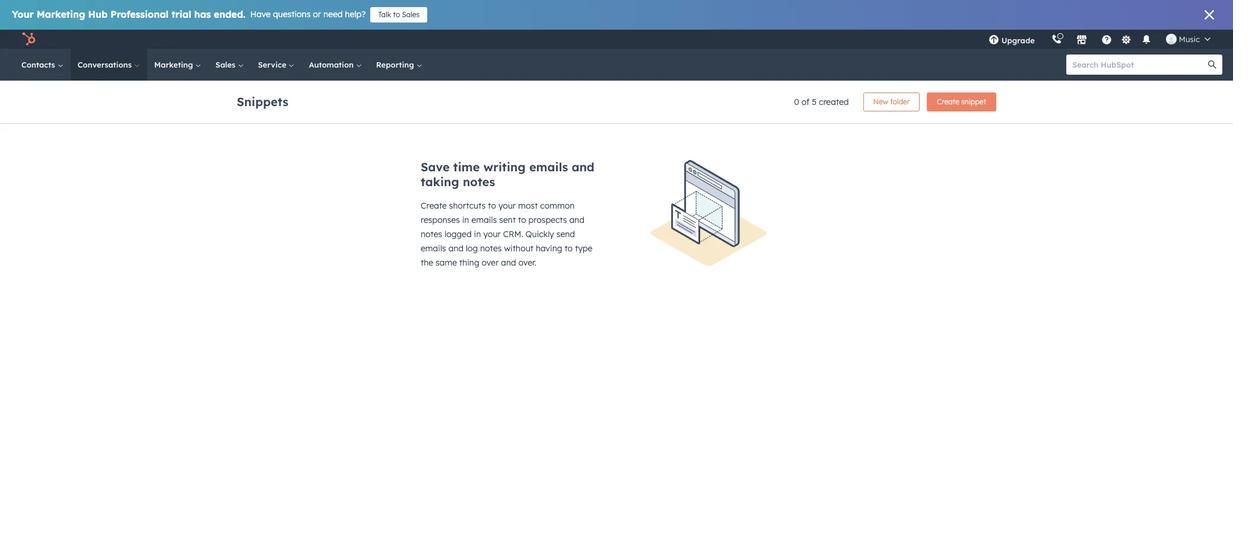 Task type: vqa. For each thing, say whether or not it's contained in the screenshot.
the bottommost Qualified
no



Task type: locate. For each thing, give the bounding box(es) containing it.
type
[[575, 243, 593, 254]]

your down the sent
[[483, 229, 501, 240]]

and up send on the left
[[569, 215, 585, 226]]

to
[[393, 10, 400, 19], [488, 201, 496, 211], [518, 215, 526, 226], [565, 243, 573, 254]]

menu
[[980, 30, 1219, 49]]

menu containing music
[[980, 30, 1219, 49]]

create shortcuts to your most common responses in emails sent to prospects and notes logged in your crm. quickly send emails and log notes without having to type the same thing over and over.
[[421, 201, 593, 268]]

and inside the save time writing emails and taking notes
[[572, 160, 595, 174]]

logged
[[445, 229, 472, 240]]

0 vertical spatial marketing
[[37, 8, 85, 20]]

marketing link
[[147, 49, 208, 81]]

marketing
[[37, 8, 85, 20], [154, 60, 195, 69]]

0 vertical spatial sales
[[402, 10, 420, 19]]

contacts link
[[14, 49, 70, 81]]

marketplaces image
[[1077, 35, 1087, 46]]

0 vertical spatial notes
[[463, 174, 495, 189]]

and up common
[[572, 160, 595, 174]]

in up log
[[474, 229, 481, 240]]

create snippet button
[[927, 93, 997, 112]]

and
[[572, 160, 595, 174], [569, 215, 585, 226], [449, 243, 464, 254], [501, 258, 516, 268]]

0 horizontal spatial sales
[[215, 60, 238, 69]]

hubspot image
[[21, 32, 36, 46]]

snippets
[[237, 94, 288, 109]]

to right talk
[[393, 10, 400, 19]]

taking
[[421, 174, 459, 189]]

create snippet
[[937, 97, 986, 106]]

1 horizontal spatial emails
[[472, 215, 497, 226]]

or
[[313, 9, 321, 20]]

help?
[[345, 9, 366, 20]]

talk to sales button
[[370, 7, 428, 23]]

to right the sent
[[518, 215, 526, 226]]

to down send on the left
[[565, 243, 573, 254]]

most
[[518, 201, 538, 211]]

folder
[[890, 97, 910, 106]]

emails
[[529, 160, 568, 174], [472, 215, 497, 226], [421, 243, 446, 254]]

new
[[873, 97, 888, 106]]

notes up the shortcuts on the left
[[463, 174, 495, 189]]

1 horizontal spatial sales
[[402, 10, 420, 19]]

0 horizontal spatial create
[[421, 201, 447, 211]]

marketing down trial
[[154, 60, 195, 69]]

1 horizontal spatial create
[[937, 97, 960, 106]]

create inside button
[[937, 97, 960, 106]]

1 horizontal spatial marketing
[[154, 60, 195, 69]]

music button
[[1159, 30, 1218, 49]]

emails up the
[[421, 243, 446, 254]]

0 horizontal spatial marketing
[[37, 8, 85, 20]]

sales right talk
[[402, 10, 420, 19]]

automation
[[309, 60, 356, 69]]

snippet
[[962, 97, 986, 106]]

need
[[323, 9, 343, 20]]

1 vertical spatial in
[[474, 229, 481, 240]]

your
[[498, 201, 516, 211], [483, 229, 501, 240]]

in
[[462, 215, 469, 226], [474, 229, 481, 240]]

0 vertical spatial your
[[498, 201, 516, 211]]

notes
[[463, 174, 495, 189], [421, 229, 442, 240], [480, 243, 502, 254]]

2 vertical spatial emails
[[421, 243, 446, 254]]

same
[[436, 258, 457, 268]]

emails up common
[[529, 160, 568, 174]]

in down the shortcuts on the left
[[462, 215, 469, 226]]

create inside create shortcuts to your most common responses in emails sent to prospects and notes logged in your crm. quickly send emails and log notes without having to type the same thing over and over.
[[421, 201, 447, 211]]

1 horizontal spatial in
[[474, 229, 481, 240]]

create
[[937, 97, 960, 106], [421, 201, 447, 211]]

hubspot link
[[14, 32, 45, 46]]

having
[[536, 243, 562, 254]]

1 vertical spatial your
[[483, 229, 501, 240]]

responses
[[421, 215, 460, 226]]

2 horizontal spatial emails
[[529, 160, 568, 174]]

create for create shortcuts to your most common responses in emails sent to prospects and notes logged in your crm. quickly send emails and log notes without having to type the same thing over and over.
[[421, 201, 447, 211]]

reporting
[[376, 60, 416, 69]]

to inside "button"
[[393, 10, 400, 19]]

1 vertical spatial create
[[421, 201, 447, 211]]

hub
[[88, 8, 108, 20]]

your up the sent
[[498, 201, 516, 211]]

1 vertical spatial sales
[[215, 60, 238, 69]]

music
[[1179, 34, 1200, 44]]

service link
[[251, 49, 302, 81]]

0 vertical spatial emails
[[529, 160, 568, 174]]

over.
[[519, 258, 536, 268]]

conversations
[[78, 60, 134, 69]]

sales left service
[[215, 60, 238, 69]]

and down without
[[501, 258, 516, 268]]

notes down responses
[[421, 229, 442, 240]]

prospects
[[529, 215, 567, 226]]

save
[[421, 160, 450, 174]]

new folder button
[[863, 93, 920, 112]]

menu item
[[1043, 30, 1046, 49]]

reporting link
[[369, 49, 429, 81]]

5
[[812, 97, 817, 107]]

close image
[[1205, 10, 1214, 20]]

marketing left 'hub'
[[37, 8, 85, 20]]

marketplaces button
[[1069, 30, 1094, 49]]

create up responses
[[421, 201, 447, 211]]

calling icon image
[[1052, 34, 1062, 45]]

sales
[[402, 10, 420, 19], [215, 60, 238, 69]]

create left snippet
[[937, 97, 960, 106]]

0 vertical spatial in
[[462, 215, 469, 226]]

emails down the shortcuts on the left
[[472, 215, 497, 226]]

sales link
[[208, 49, 251, 81]]

notes up over
[[480, 243, 502, 254]]

0 vertical spatial create
[[937, 97, 960, 106]]



Task type: describe. For each thing, give the bounding box(es) containing it.
trial
[[172, 8, 191, 20]]

have
[[250, 9, 271, 20]]

save time writing emails and taking notes
[[421, 160, 595, 189]]

quickly
[[526, 229, 554, 240]]

created
[[819, 97, 849, 107]]

0
[[794, 97, 799, 107]]

has
[[194, 8, 211, 20]]

crm.
[[503, 229, 523, 240]]

search image
[[1208, 61, 1217, 69]]

calling icon button
[[1047, 31, 1067, 47]]

talk to sales
[[378, 10, 420, 19]]

automation link
[[302, 49, 369, 81]]

1 vertical spatial notes
[[421, 229, 442, 240]]

help image
[[1101, 35, 1112, 46]]

contacts
[[21, 60, 57, 69]]

talk
[[378, 10, 391, 19]]

service
[[258, 60, 289, 69]]

notifications image
[[1141, 35, 1152, 46]]

new folder
[[873, 97, 910, 106]]

professional
[[111, 8, 169, 20]]

your
[[12, 8, 34, 20]]

settings image
[[1121, 35, 1132, 45]]

to right the shortcuts on the left
[[488, 201, 496, 211]]

2 vertical spatial notes
[[480, 243, 502, 254]]

sent
[[499, 215, 516, 226]]

notifications button
[[1136, 30, 1157, 49]]

greg robinson image
[[1166, 34, 1177, 45]]

sales inside "button"
[[402, 10, 420, 19]]

snippets banner
[[237, 89, 997, 112]]

log
[[466, 243, 478, 254]]

shortcuts
[[449, 201, 486, 211]]

of
[[802, 97, 810, 107]]

0 of 5 created
[[794, 97, 849, 107]]

without
[[504, 243, 534, 254]]

questions
[[273, 9, 311, 20]]

1 vertical spatial emails
[[472, 215, 497, 226]]

emails inside the save time writing emails and taking notes
[[529, 160, 568, 174]]

settings link
[[1119, 33, 1134, 45]]

1 vertical spatial marketing
[[154, 60, 195, 69]]

upgrade
[[1002, 36, 1035, 45]]

send
[[557, 229, 575, 240]]

thing
[[459, 258, 479, 268]]

writing
[[484, 160, 526, 174]]

conversations link
[[70, 49, 147, 81]]

your marketing hub professional trial has ended. have questions or need help?
[[12, 8, 366, 20]]

upgrade image
[[989, 35, 999, 46]]

create for create snippet
[[937, 97, 960, 106]]

over
[[482, 258, 499, 268]]

common
[[540, 201, 575, 211]]

notes inside the save time writing emails and taking notes
[[463, 174, 495, 189]]

search button
[[1202, 55, 1223, 75]]

Search HubSpot search field
[[1067, 55, 1212, 75]]

the
[[421, 258, 433, 268]]

ended.
[[214, 8, 246, 20]]

help button
[[1097, 30, 1117, 49]]

time
[[453, 160, 480, 174]]

0 horizontal spatial in
[[462, 215, 469, 226]]

0 horizontal spatial emails
[[421, 243, 446, 254]]

and down logged
[[449, 243, 464, 254]]



